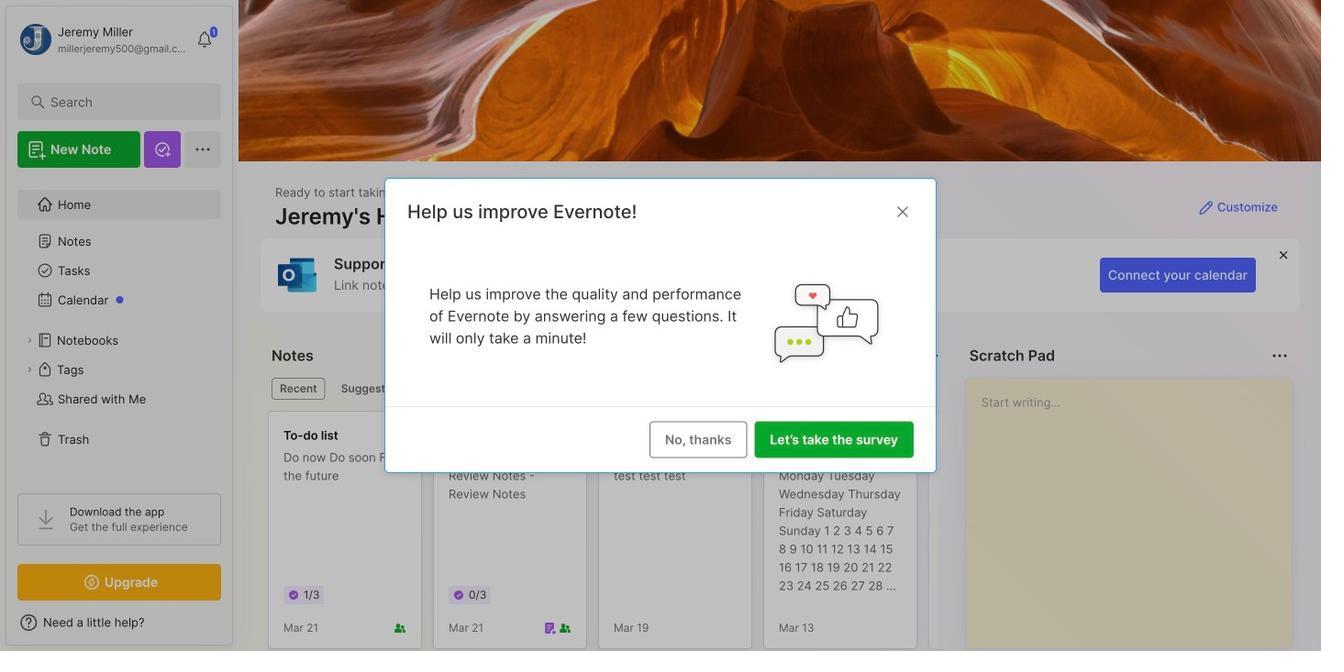 Task type: describe. For each thing, give the bounding box(es) containing it.
2 tab from the left
[[333, 378, 407, 400]]

1 tab from the left
[[272, 378, 326, 400]]

expand notebooks image
[[24, 335, 35, 346]]

Start writing… text field
[[982, 379, 1291, 634]]



Task type: vqa. For each thing, say whether or not it's contained in the screenshot.
free
no



Task type: locate. For each thing, give the bounding box(es) containing it.
None search field
[[50, 91, 197, 113]]

Search text field
[[50, 94, 197, 111]]

expand tags image
[[24, 364, 35, 375]]

close survey modal image
[[892, 201, 914, 223]]

none search field inside main element
[[50, 91, 197, 113]]

tab list
[[272, 378, 937, 400]]

main element
[[0, 0, 239, 652]]

tree inside main element
[[6, 179, 232, 477]]

tab
[[272, 378, 326, 400], [333, 378, 407, 400]]

row group
[[268, 411, 1321, 652]]

dialog
[[385, 179, 936, 473]]

tree
[[6, 179, 232, 477]]

1 horizontal spatial tab
[[333, 378, 407, 400]]

0 horizontal spatial tab
[[272, 378, 326, 400]]



